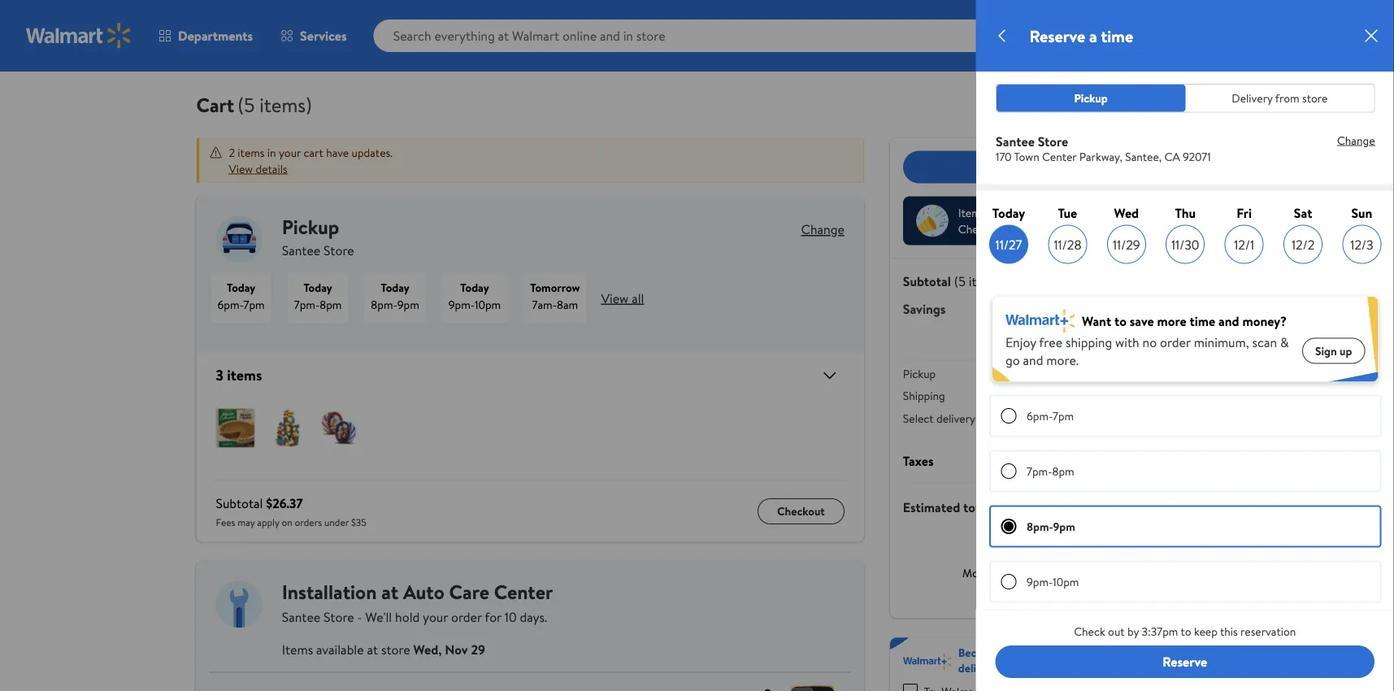 Task type: describe. For each thing, give the bounding box(es) containing it.
same-
[[1109, 644, 1139, 660]]

& inside become a member to get free same-day delivery, gas discounts & more!
[[1073, 660, 1080, 676]]

1 free from the top
[[1163, 366, 1185, 381]]

10
[[505, 608, 517, 626]]

or
[[978, 410, 989, 426]]

10pm inside today 9pm-10pm
[[475, 297, 501, 313]]

more.
[[1046, 351, 1079, 369]]

at for auto
[[382, 579, 399, 606]]

marie callender's pumpkin pie, 36 oz (frozen) with addon services image
[[216, 409, 255, 448]]

7pm inside today 6pm-7pm
[[244, 297, 265, 313]]

santee,
[[1125, 149, 1162, 165]]

(5 for subtotal
[[954, 272, 966, 290]]

now
[[1012, 221, 1033, 237]]

9pm-10pm radio
[[1001, 574, 1017, 590]]

8pm- inside today 8pm-9pm
[[371, 297, 398, 313]]

view details button
[[229, 161, 288, 177]]

6pm-7pm
[[1027, 408, 1074, 424]]

today for today 8pm-9pm
[[381, 280, 410, 296]]

cart inside items in your cart have reduced prices. check out now for extra savings!
[[1025, 205, 1045, 221]]

cart
[[196, 91, 234, 118]]

close walmart plus section image
[[1172, 654, 1185, 667]]

shipping
[[903, 388, 945, 404]]

view all
[[601, 289, 644, 307]]

2 items in your cart have updates. view details
[[229, 144, 393, 176]]

in inside 2 items in your cart have updates. view details
[[267, 144, 276, 160]]

8pm-9pm radio
[[1001, 519, 1017, 535]]

become a member to get free same-day delivery, gas discounts & more! banner
[[890, 638, 1198, 691]]

eligible
[[1118, 565, 1153, 581]]

close panel image
[[1362, 26, 1382, 46]]

have inside items in your cart have reduced prices. check out now for extra savings!
[[1047, 205, 1070, 221]]

1 horizontal spatial pickup
[[903, 366, 936, 381]]

items available at store wed, nov 29
[[282, 640, 485, 658]]

today for today 7pm-8pm
[[304, 280, 332, 296]]

walmart image
[[26, 23, 132, 49]]

11/28
[[1054, 236, 1081, 254]]

checkout
[[1133, 452, 1185, 470]]

1 horizontal spatial time
[[1190, 313, 1215, 331]]

11/29
[[1113, 236, 1140, 254]]

6pm- inside reserve a time dialog
[[1027, 408, 1053, 424]]

enjoy free shipping with no order minimum, scan & go and more.
[[1005, 333, 1289, 369]]

12/1
[[1234, 236, 1254, 254]]

for inside monthly payments available for eligible items. continue with affirm
[[1101, 565, 1115, 581]]

delivery
[[1232, 91, 1273, 107]]

1 vertical spatial change button
[[801, 220, 845, 238]]

items for items in your cart have reduced prices. check out now for extra savings!
[[959, 205, 986, 221]]

9pm- inside reserve a time dialog
[[1027, 574, 1053, 590]]

1 horizontal spatial change button
[[1324, 133, 1375, 149]]

for inside the installation at auto care center santee store - we'll hold your order for 10 days.
[[485, 608, 502, 626]]

today 8pm-9pm
[[371, 280, 419, 313]]

thu
[[1175, 204, 1196, 222]]

nov
[[445, 640, 468, 658]]

items for items available at store wed, nov 29
[[282, 640, 313, 658]]

monthly payments available for eligible items. continue with affirm
[[963, 565, 1185, 600]]

cart (5 items)
[[196, 91, 312, 118]]

sign up
[[1315, 343, 1352, 359]]

more!
[[1083, 660, 1112, 676]]

check inside items in your cart have reduced prices. check out now for extra savings!
[[959, 221, 990, 237]]

sign up button
[[1302, 338, 1365, 364]]

tomorrow 7am-8am
[[530, 280, 580, 313]]

fees
[[1064, 410, 1085, 426]]

11/29 button
[[1107, 225, 1146, 264]]

to left keep
[[1181, 623, 1192, 639]]

out inside items in your cart have reduced prices. check out now for extra savings!
[[993, 221, 1009, 237]]

0 horizontal spatial store
[[381, 640, 410, 658]]

items in your cart have reduced prices. check out now for extra savings!
[[959, 205, 1148, 237]]

delivery from store button
[[1185, 85, 1374, 112]]

7pm-8pm radio
[[1001, 463, 1017, 480]]

today 9pm-10pm
[[449, 280, 501, 313]]

reserve for reserve
[[1163, 653, 1208, 671]]

7pm-8pm
[[1027, 463, 1074, 479]]

fulfillment logo image
[[216, 581, 262, 628]]

estimated total
[[903, 498, 990, 516]]

Try Walmart+ free for 30 days! checkbox
[[903, 684, 918, 691]]

orders
[[295, 515, 322, 529]]

sun
[[1351, 204, 1373, 222]]

Walmart Site-Wide search field
[[374, 20, 1114, 52]]

7pm- inside today 7pm-8pm
[[294, 297, 320, 313]]

select delivery or pickup to view fees
[[903, 410, 1085, 426]]

2 vertical spatial at
[[367, 640, 378, 658]]

santee for santee store
[[282, 241, 321, 259]]

store inside button
[[1302, 91, 1328, 107]]

0 vertical spatial and
[[1219, 313, 1239, 331]]

updates.
[[352, 144, 393, 160]]

hold
[[395, 608, 420, 626]]

cart inside 2 items in your cart have updates. view details
[[304, 144, 323, 160]]

select
[[903, 410, 934, 426]]

your inside 2 items in your cart have updates. view details
[[279, 144, 301, 160]]

wed,
[[414, 640, 442, 658]]

$26.37
[[266, 494, 303, 512]]

9pm- inside today 9pm-10pm
[[449, 297, 475, 313]]

enjoy
[[1005, 333, 1036, 351]]

today for today
[[992, 204, 1025, 222]]

on
[[282, 515, 293, 529]]

wed
[[1114, 204, 1139, 222]]

town
[[1014, 149, 1039, 165]]

sam's choice butter christmas cookies, 12 oz with addon services image
[[320, 409, 359, 448]]

11/28 button
[[1048, 225, 1087, 264]]

11/30
[[1171, 236, 1199, 254]]

5
[[1359, 18, 1364, 32]]

payments
[[1006, 565, 1054, 581]]

10pm inside reserve a time dialog
[[1053, 574, 1079, 590]]

in inside items in your cart have reduced prices. check out now for extra savings!
[[989, 205, 997, 221]]

view
[[1040, 410, 1062, 426]]

12/1 button
[[1225, 225, 1264, 264]]

money?
[[1242, 313, 1287, 331]]

ca
[[1164, 149, 1180, 165]]

available inside monthly payments available for eligible items. continue with affirm
[[1057, 565, 1098, 581]]

11/27 button
[[989, 225, 1028, 264]]

scan
[[1252, 333, 1277, 351]]

170
[[996, 149, 1012, 165]]

continue
[[1081, 584, 1126, 600]]

checkout for checkout
[[777, 503, 825, 519]]

back image
[[992, 26, 1012, 46]]

store for santee store 170 town center parkway, santee, ca 92071
[[1038, 133, 1068, 150]]

1 vertical spatial $158.77
[[1143, 327, 1185, 345]]

center for town
[[1042, 149, 1077, 165]]

items.
[[1156, 565, 1185, 581]]

8am
[[557, 297, 578, 313]]

delivery,
[[959, 660, 1001, 676]]

with inside monthly payments available for eligible items. continue with affirm
[[1129, 584, 1150, 600]]

check out by 3:37pm to keep this reservation
[[1074, 623, 1296, 639]]

0 horizontal spatial available
[[316, 640, 364, 658]]

tue
[[1058, 204, 1077, 222]]

monthly
[[963, 565, 1004, 581]]

details
[[256, 161, 288, 176]]

Search search field
[[374, 20, 1114, 52]]

9pm inside today 8pm-9pm
[[397, 297, 419, 313]]

view inside 2 items in your cart have updates. view details
[[229, 161, 253, 176]]

reserve button
[[996, 646, 1375, 678]]

care
[[449, 579, 489, 606]]

7pm inside reserve a time dialog
[[1053, 408, 1074, 424]]

gas
[[1003, 660, 1020, 676]]

from
[[1275, 91, 1300, 107]]

check inside reserve a time dialog
[[1074, 623, 1106, 639]]

affirm
[[1153, 584, 1185, 600]]

delivery from store
[[1232, 91, 1328, 107]]

today for today 9pm-10pm
[[461, 280, 489, 296]]

want to save more time and money?
[[1082, 313, 1287, 331]]

12/2 button
[[1284, 225, 1323, 264]]

checkout button
[[758, 498, 845, 524]]

calculated at checkout
[[1056, 452, 1185, 470]]

free inside become a member to get free same-day delivery, gas discounts & more!
[[1086, 644, 1106, 660]]

8pm- inside reserve a time dialog
[[1027, 519, 1053, 535]]

7am-
[[532, 297, 557, 313]]

a for reserve
[[1090, 24, 1098, 47]]

subtotal for subtotal (5 items)
[[903, 272, 951, 290]]

checkout for checkout all items
[[992, 158, 1046, 176]]

center for care
[[494, 579, 553, 606]]

parkway,
[[1079, 149, 1122, 165]]



Task type: vqa. For each thing, say whether or not it's contained in the screenshot.
the Estimated
yes



Task type: locate. For each thing, give the bounding box(es) containing it.
reserve inside button
[[1163, 653, 1208, 671]]

free
[[1163, 366, 1185, 381], [1163, 388, 1185, 404]]

store up today 7pm-8pm
[[324, 241, 354, 259]]

order inside the installation at auto care center santee store - we'll hold your order for 10 days.
[[451, 608, 482, 626]]

1 horizontal spatial check
[[1074, 623, 1106, 639]]

items)
[[260, 91, 312, 118], [969, 272, 1004, 290]]

0 vertical spatial check
[[959, 221, 990, 237]]

all for view
[[632, 289, 644, 307]]

affirm image
[[1151, 543, 1185, 557]]

today for today 6pm-7pm
[[227, 280, 256, 296]]

0 vertical spatial 8pm
[[320, 297, 342, 313]]

3 items
[[216, 365, 262, 385]]

9pm-10pm
[[1027, 574, 1079, 590]]

your up details
[[279, 144, 301, 160]]

santee inside santee store 170 town center parkway, santee, ca 92071
[[996, 133, 1035, 150]]

2
[[229, 144, 235, 160]]

1 horizontal spatial items
[[959, 205, 986, 221]]

santee inside the installation at auto care center santee store - we'll hold your order for 10 days.
[[282, 608, 321, 626]]

3:37pm
[[1142, 623, 1179, 639]]

7pm up calculated
[[1053, 408, 1074, 424]]

available up continue
[[1057, 565, 1098, 581]]

0 vertical spatial time
[[1101, 24, 1134, 47]]

10pm left continue
[[1053, 574, 1079, 590]]

walmart plus image
[[903, 654, 952, 670]]

to left save
[[1114, 313, 1127, 331]]

no
[[1143, 333, 1157, 351]]

1 vertical spatial free
[[1086, 644, 1106, 660]]

0 horizontal spatial items
[[282, 640, 313, 658]]

pickup up santee store 170 town center parkway, santee, ca 92071
[[1074, 91, 1108, 107]]

member
[[1009, 644, 1050, 660]]

6pm-7pm radio
[[1001, 408, 1017, 424]]

0 vertical spatial at
[[1119, 452, 1130, 470]]

all right 8am at the top of the page
[[632, 289, 644, 307]]

delivery
[[937, 410, 976, 426]]

0 vertical spatial change
[[1337, 133, 1375, 148]]

store
[[1038, 133, 1068, 150], [324, 241, 354, 259], [324, 608, 354, 626]]

view down 2
[[229, 161, 253, 176]]

subtotal up may
[[216, 494, 263, 512]]

items right reduced price image on the top right
[[959, 205, 986, 221]]

9pm inside reserve a time dialog
[[1053, 519, 1075, 535]]

may
[[238, 515, 255, 529]]

8pm- right today 7pm-8pm
[[371, 297, 398, 313]]

and up minimum,
[[1219, 313, 1239, 331]]

0 horizontal spatial change
[[801, 220, 845, 238]]

1 horizontal spatial for
[[1035, 221, 1050, 237]]

checkout inside button
[[777, 503, 825, 519]]

0 vertical spatial out
[[993, 221, 1009, 237]]

1 vertical spatial store
[[324, 241, 354, 259]]

santee
[[996, 133, 1035, 150], [282, 241, 321, 259], [282, 608, 321, 626]]

free down more on the top of the page
[[1163, 366, 1185, 381]]

have up 11/28
[[1047, 205, 1070, 221]]

order down care at the bottom of page
[[451, 608, 482, 626]]

items
[[959, 205, 986, 221], [282, 640, 313, 658]]

1 vertical spatial with
[[1129, 584, 1150, 600]]

for left 10
[[485, 608, 502, 626]]

6pm- right 6pm-7pm radio
[[1027, 408, 1053, 424]]

santee down installation
[[282, 608, 321, 626]]

more
[[1157, 313, 1187, 331]]

items) down 11/27
[[969, 272, 1004, 290]]

alert containing 2 items in your cart have updates.
[[196, 138, 864, 183]]

free right the get
[[1086, 644, 1106, 660]]

your up the 11/27 button
[[1000, 205, 1022, 221]]

cart
[[304, 144, 323, 160], [1025, 205, 1045, 221]]

items for 3 items
[[227, 365, 262, 385]]

santee up checkout all items
[[996, 133, 1035, 150]]

2 horizontal spatial your
[[1000, 205, 1022, 221]]

out inside reserve a time dialog
[[1108, 623, 1125, 639]]

want
[[1082, 313, 1111, 331]]

0 horizontal spatial &
[[1073, 660, 1080, 676]]

today inside reserve a time dialog
[[992, 204, 1025, 222]]

1 vertical spatial center
[[494, 579, 553, 606]]

time up minimum,
[[1190, 313, 1215, 331]]

0 horizontal spatial (5
[[238, 91, 255, 118]]

1 vertical spatial 7pm
[[1053, 408, 1074, 424]]

0 vertical spatial $158.77
[[1343, 41, 1368, 52]]

8pm
[[320, 297, 342, 313], [1052, 463, 1074, 479]]

0 horizontal spatial 10pm
[[475, 297, 501, 313]]

12/3
[[1351, 236, 1374, 254]]

change inside button
[[1337, 133, 1375, 148]]

center right town
[[1042, 149, 1077, 165]]

become
[[959, 644, 998, 660]]

1 vertical spatial 6pm-
[[1027, 408, 1053, 424]]

store
[[1302, 91, 1328, 107], [381, 640, 410, 658]]

1 horizontal spatial free
[[1086, 644, 1106, 660]]

go
[[1005, 351, 1020, 369]]

9pm-
[[449, 297, 475, 313], [1027, 574, 1053, 590]]

1 vertical spatial all
[[632, 289, 644, 307]]

1 vertical spatial order
[[451, 608, 482, 626]]

at up we'll
[[382, 579, 399, 606]]

0 horizontal spatial in
[[267, 144, 276, 160]]

checkout all items button
[[903, 151, 1185, 183]]

29
[[471, 640, 485, 658]]

cart left updates.
[[304, 144, 323, 160]]

order down more on the top of the page
[[1160, 333, 1191, 351]]

0 horizontal spatial out
[[993, 221, 1009, 237]]

free inside "enjoy free shipping with no order minimum, scan & go and more."
[[1039, 333, 1062, 351]]

taxes
[[903, 452, 934, 470]]

pickup up santee store
[[282, 213, 339, 241]]

at for checkout
[[1119, 452, 1130, 470]]

to left view
[[1026, 410, 1037, 426]]

8pm-
[[371, 297, 398, 313], [1027, 519, 1053, 535]]

order inside "enjoy free shipping with no order minimum, scan & go and more."
[[1160, 333, 1191, 351]]

1 vertical spatial free
[[1163, 388, 1185, 404]]

1 vertical spatial and
[[1023, 351, 1043, 369]]

8pm inside today 7pm-8pm
[[320, 297, 342, 313]]

reserve for reserve a time
[[1030, 24, 1086, 47]]

today inside today 9pm-10pm
[[461, 280, 489, 296]]

items inside items in your cart have reduced prices. check out now for extra savings!
[[959, 205, 986, 221]]

1 horizontal spatial view
[[601, 289, 629, 307]]

subtotal
[[903, 272, 951, 290], [216, 494, 263, 512]]

2 vertical spatial for
[[485, 608, 502, 626]]

7pm left today 7pm-8pm
[[244, 297, 265, 313]]

0 vertical spatial 7pm
[[244, 297, 265, 313]]

under
[[324, 515, 349, 529]]

8pm-9pm
[[1027, 519, 1075, 535]]

items for 2 items in your cart have updates. view details
[[238, 144, 265, 160]]

1 horizontal spatial 10pm
[[1053, 574, 1079, 590]]

today
[[992, 204, 1025, 222], [227, 280, 256, 296], [304, 280, 332, 296], [381, 280, 410, 296], [461, 280, 489, 296]]

extra
[[1052, 221, 1078, 237]]

$35
[[351, 515, 367, 529]]

0 horizontal spatial change button
[[801, 220, 845, 238]]

8pm- right 8pm-9pm option
[[1027, 519, 1053, 535]]

7pm- inside reserve a time dialog
[[1027, 463, 1052, 479]]

up
[[1340, 343, 1352, 359]]

11/30 button
[[1166, 225, 1205, 264]]

your inside items in your cart have reduced prices. check out now for extra savings!
[[1000, 205, 1022, 221]]

reduced
[[1073, 205, 1113, 221]]

with down the eligible
[[1129, 584, 1150, 600]]

9pm- right 9pm-10pm option
[[1027, 574, 1053, 590]]

0 horizontal spatial reserve
[[1030, 24, 1086, 47]]

items up reduced
[[1066, 158, 1097, 176]]

0 vertical spatial all
[[1050, 158, 1062, 176]]

0 vertical spatial 9pm
[[397, 297, 419, 313]]

a inside become a member to get free same-day delivery, gas discounts & more!
[[1001, 644, 1006, 660]]

1 vertical spatial at
[[382, 579, 399, 606]]

today inside today 8pm-9pm
[[381, 280, 410, 296]]

at left checkout
[[1119, 452, 1130, 470]]

a right "become"
[[1001, 644, 1006, 660]]

store for santee store
[[324, 241, 354, 259]]

at inside the installation at auto care center santee store - we'll hold your order for 10 days.
[[382, 579, 399, 606]]

to
[[1114, 313, 1127, 331], [1026, 410, 1037, 426], [1181, 623, 1192, 639], [1053, 644, 1064, 660]]

apply
[[257, 515, 279, 529]]

1 horizontal spatial change
[[1337, 133, 1375, 148]]

1 horizontal spatial 6pm-
[[1027, 408, 1053, 424]]

sat
[[1294, 204, 1312, 222]]

today inside today 6pm-7pm
[[227, 280, 256, 296]]

subtotal inside subtotal $26.37 fees may apply on orders under $35
[[216, 494, 263, 512]]

3
[[216, 365, 224, 385]]

0 vertical spatial 10pm
[[475, 297, 501, 313]]

savings
[[903, 300, 946, 318]]

1 horizontal spatial cart
[[1025, 205, 1045, 221]]

subtotal up savings
[[903, 272, 951, 290]]

get
[[1066, 644, 1083, 660]]

2 free from the top
[[1163, 388, 1185, 404]]

0 horizontal spatial items)
[[260, 91, 312, 118]]

for up continue
[[1101, 565, 1115, 581]]

1 horizontal spatial items)
[[969, 272, 1004, 290]]

have left updates.
[[326, 144, 349, 160]]

0 horizontal spatial your
[[279, 144, 301, 160]]

12/3 button
[[1343, 225, 1382, 264]]

items) for subtotal (5 items)
[[969, 272, 1004, 290]]

checkout all items
[[992, 158, 1097, 176]]

1 vertical spatial 10pm
[[1053, 574, 1079, 590]]

items right 3
[[227, 365, 262, 385]]

0 vertical spatial with
[[1115, 333, 1139, 351]]

0 vertical spatial subtotal
[[903, 272, 951, 290]]

change for the right change button
[[1337, 133, 1375, 148]]

1 vertical spatial change
[[801, 220, 845, 238]]

in
[[267, 144, 276, 160], [989, 205, 997, 221]]

8pm inside reserve a time dialog
[[1052, 463, 1074, 479]]

7pm- right 7pm-8pm radio
[[1027, 463, 1052, 479]]

for
[[1035, 221, 1050, 237], [1101, 565, 1115, 581], [485, 608, 502, 626]]

out left by
[[1108, 623, 1125, 639]]

0 vertical spatial for
[[1035, 221, 1050, 237]]

0 horizontal spatial at
[[367, 640, 378, 658]]

total
[[964, 498, 990, 516]]

1 horizontal spatial 8pm
[[1052, 463, 1074, 479]]

in left now on the right
[[989, 205, 997, 221]]

subtotal for subtotal $26.37 fees may apply on orders under $35
[[216, 494, 263, 512]]

installation
[[282, 579, 377, 606]]

with inside "enjoy free shipping with no order minimum, scan & go and more."
[[1115, 333, 1139, 351]]

0 horizontal spatial view
[[229, 161, 253, 176]]

8pm down santee store
[[320, 297, 342, 313]]

0 horizontal spatial checkout
[[777, 503, 825, 519]]

melissa & doug wooden building blocks set - 100 blocks in 4 colors and 9 shapes - fsc-certified materials with addon services image
[[268, 409, 307, 448]]

9pm right 8pm-9pm option
[[1053, 519, 1075, 535]]

and
[[1219, 313, 1239, 331], [1023, 351, 1043, 369]]

subtotal (5 items)
[[903, 272, 1004, 290]]

auto
[[403, 579, 445, 606]]

2 vertical spatial store
[[324, 608, 354, 626]]

center up 'days.'
[[494, 579, 553, 606]]

for right now on the right
[[1035, 221, 1050, 237]]

by
[[1128, 623, 1139, 639]]

0 horizontal spatial and
[[1023, 351, 1043, 369]]

to inside become a member to get free same-day delivery, gas discounts & more!
[[1053, 644, 1064, 660]]

0 vertical spatial center
[[1042, 149, 1077, 165]]

items) up 2 items in your cart have updates. view details
[[260, 91, 312, 118]]

1 vertical spatial available
[[316, 640, 364, 658]]

store left wed, at the bottom
[[381, 640, 410, 658]]

change button
[[1324, 133, 1375, 149], [801, 220, 845, 238]]

reservation
[[1241, 623, 1296, 639]]

0 horizontal spatial pickup
[[282, 213, 339, 241]]

1 vertical spatial 9pm
[[1053, 519, 1075, 535]]

for inside items in your cart have reduced prices. check out now for extra savings!
[[1035, 221, 1050, 237]]

store inside the installation at auto care center santee store - we'll hold your order for 10 days.
[[324, 608, 354, 626]]

free right enjoy
[[1039, 333, 1062, 351]]

1 horizontal spatial &
[[1280, 333, 1289, 351]]

0 vertical spatial have
[[326, 144, 349, 160]]

0 vertical spatial checkout
[[992, 158, 1046, 176]]

out left now on the right
[[993, 221, 1009, 237]]

9pm
[[397, 297, 419, 313], [1053, 519, 1075, 535]]

santee up today 7pm-8pm
[[282, 241, 321, 259]]

today inside today 7pm-8pm
[[304, 280, 332, 296]]

0 horizontal spatial center
[[494, 579, 553, 606]]

check
[[959, 221, 990, 237], [1074, 623, 1106, 639]]

walmart plus image
[[1005, 310, 1075, 333]]

1 vertical spatial items
[[282, 640, 313, 658]]

continue with affirm link
[[1081, 579, 1185, 605]]

your inside the installation at auto care center santee store - we'll hold your order for 10 days.
[[423, 608, 448, 626]]

estimated
[[903, 498, 961, 516]]

1 horizontal spatial have
[[1047, 205, 1070, 221]]

items up view details button
[[238, 144, 265, 160]]

0 vertical spatial &
[[1280, 333, 1289, 351]]

at
[[1119, 452, 1130, 470], [382, 579, 399, 606], [367, 640, 378, 658]]

today up the 11/27 button
[[992, 204, 1025, 222]]

change for the bottommost change button
[[801, 220, 845, 238]]

all for checkout
[[1050, 158, 1062, 176]]

santee for santee store 170 town center parkway, santee, ca 92071
[[996, 133, 1035, 150]]

0 horizontal spatial 9pm-
[[449, 297, 475, 313]]

0 horizontal spatial time
[[1101, 24, 1134, 47]]

center inside the installation at auto care center santee store - we'll hold your order for 10 days.
[[494, 579, 553, 606]]

cart left the tue
[[1025, 205, 1045, 221]]

have inside 2 items in your cart have updates. view details
[[326, 144, 349, 160]]

1 vertical spatial (5
[[954, 272, 966, 290]]

reserve right back "icon"
[[1030, 24, 1086, 47]]

a up pickup button
[[1090, 24, 1098, 47]]

free down "enjoy free shipping with no order minimum, scan & go and more."
[[1163, 388, 1185, 404]]

store right from at the right top
[[1302, 91, 1328, 107]]

reduced price image
[[916, 205, 949, 237]]

center inside santee store 170 town center parkway, santee, ca 92071
[[1042, 149, 1077, 165]]

a
[[1090, 24, 1098, 47], [1001, 644, 1006, 660]]

at down we'll
[[367, 640, 378, 658]]

a for become
[[1001, 644, 1006, 660]]

(5 for cart
[[238, 91, 255, 118]]

your down auto
[[423, 608, 448, 626]]

1 horizontal spatial store
[[1302, 91, 1328, 107]]

fri
[[1237, 204, 1252, 222]]

1 horizontal spatial checkout
[[992, 158, 1046, 176]]

checkout
[[992, 158, 1046, 176], [777, 503, 825, 519]]

to left the get
[[1053, 644, 1064, 660]]

today right today 7pm-8pm
[[381, 280, 410, 296]]

minimum,
[[1194, 333, 1249, 351]]

all inside button
[[1050, 158, 1062, 176]]

installation at auto care center santee store - we'll hold your order for 10 days.
[[282, 579, 553, 626]]

all right town
[[1050, 158, 1062, 176]]

and right the go
[[1023, 351, 1043, 369]]

1 horizontal spatial 8pm-
[[1027, 519, 1053, 535]]

0 horizontal spatial a
[[1001, 644, 1006, 660]]

checkout inside button
[[992, 158, 1046, 176]]

reserve down the check out by 3:37pm to keep this reservation
[[1163, 653, 1208, 671]]

1 vertical spatial view
[[601, 289, 629, 307]]

92071
[[1183, 149, 1211, 165]]

2 vertical spatial $158.77
[[1138, 497, 1185, 517]]

0 vertical spatial 7pm-
[[294, 297, 320, 313]]

0 vertical spatial free
[[1163, 366, 1185, 381]]

0 vertical spatial reserve
[[1030, 24, 1086, 47]]

pickup up shipping
[[903, 366, 936, 381]]

in up details
[[267, 144, 276, 160]]

1 vertical spatial pickup
[[282, 213, 339, 241]]

shipping
[[1066, 333, 1112, 351]]

available down -
[[316, 640, 364, 658]]

pickup inside button
[[1074, 91, 1108, 107]]

alert
[[196, 138, 864, 183]]

today right today 8pm-9pm
[[461, 280, 489, 296]]

7pm- down santee store
[[294, 297, 320, 313]]

11/27
[[995, 236, 1022, 254]]

8pm down fees
[[1052, 463, 1074, 479]]

today down santee store
[[304, 280, 332, 296]]

close nudge image
[[1156, 214, 1169, 227]]

pickup
[[1074, 91, 1108, 107], [282, 213, 339, 241], [903, 366, 936, 381]]

time
[[1101, 24, 1134, 47], [1190, 313, 1215, 331]]

santee store
[[282, 241, 354, 259]]

10pm
[[475, 297, 501, 313], [1053, 574, 1079, 590]]

sign
[[1315, 343, 1337, 359]]

store up checkout all items
[[1038, 133, 1068, 150]]

we'll
[[366, 608, 392, 626]]

2 vertical spatial santee
[[282, 608, 321, 626]]

0 vertical spatial santee
[[996, 133, 1035, 150]]

a inside dialog
[[1090, 24, 1098, 47]]

today 6pm-7pm
[[218, 280, 265, 313]]

with left no
[[1115, 333, 1139, 351]]

1 horizontal spatial and
[[1219, 313, 1239, 331]]

9pm left today 9pm-10pm
[[397, 297, 419, 313]]

view right 8am at the top of the page
[[601, 289, 629, 307]]

reserve a time dialog
[[976, 0, 1395, 691]]

1 vertical spatial in
[[989, 205, 997, 221]]

0 vertical spatial free
[[1039, 333, 1062, 351]]

0 vertical spatial change button
[[1324, 133, 1375, 149]]

time up pickup button
[[1101, 24, 1134, 47]]

0 horizontal spatial free
[[1039, 333, 1062, 351]]

1 horizontal spatial 9pm-
[[1027, 574, 1053, 590]]

10pm left 7am-
[[475, 297, 501, 313]]

1 vertical spatial santee
[[282, 241, 321, 259]]

items inside 2 items in your cart have updates. view details
[[238, 144, 265, 160]]

items) for cart (5 items)
[[260, 91, 312, 118]]

and inside "enjoy free shipping with no order minimum, scan & go and more."
[[1023, 351, 1043, 369]]

items inside button
[[1066, 158, 1097, 176]]

&
[[1280, 333, 1289, 351], [1073, 660, 1080, 676]]

& right "scan"
[[1280, 333, 1289, 351]]

& left 'more!'
[[1073, 660, 1080, 676]]

view
[[229, 161, 253, 176], [601, 289, 629, 307]]

1 vertical spatial time
[[1190, 313, 1215, 331]]

6pm- up 3 items
[[218, 297, 244, 313]]

1 horizontal spatial in
[[989, 205, 997, 221]]

today left today 7pm-8pm
[[227, 280, 256, 296]]

store inside santee store 170 town center parkway, santee, ca 92071
[[1038, 133, 1068, 150]]

1 horizontal spatial your
[[423, 608, 448, 626]]

store left -
[[324, 608, 354, 626]]

items down installation
[[282, 640, 313, 658]]

1 vertical spatial 8pm-
[[1027, 519, 1053, 535]]

subtotal $26.37 fees may apply on orders under $35
[[216, 494, 367, 529]]

9pm- right today 8pm-9pm
[[449, 297, 475, 313]]

6pm- inside today 6pm-7pm
[[218, 297, 244, 313]]

1 horizontal spatial 7pm-
[[1027, 463, 1052, 479]]

& inside "enjoy free shipping with no order minimum, scan & go and more."
[[1280, 333, 1289, 351]]

check up the get
[[1074, 623, 1106, 639]]

1 horizontal spatial out
[[1108, 623, 1125, 639]]

check left 11/27
[[959, 221, 990, 237]]



